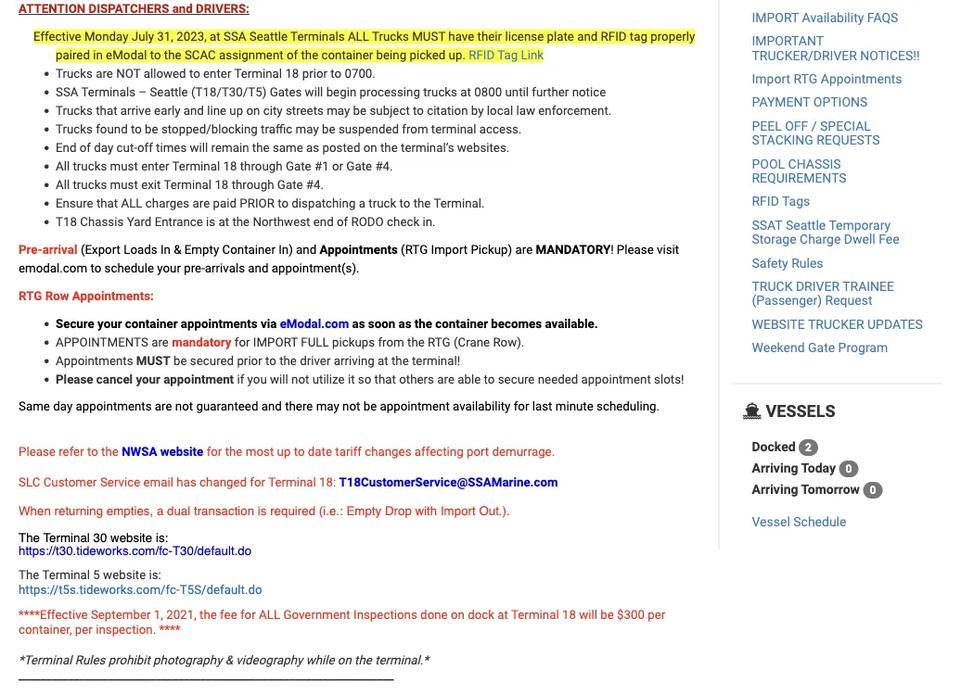 Task type: vqa. For each thing, say whether or not it's contained in the screenshot.
the right day
yes



Task type: describe. For each thing, give the bounding box(es) containing it.
18 up paid
[[215, 178, 229, 193]]

trucks are not allowed to enter terminal 18 prior to 0700. ssa terminals – seattle (t18/t30/t5) gates will begin processing trucks at 0800 until further notice trucks that arrive early and line up on city streets may be subject to citation by local law enforcement. trucks found to be stopped/blocking traffic may be suspended from terminal access. end of day cut-off times will remain the same as posted on the terminal's websites. all trucks must enter terminal 18 through gate #1 or gate #4. all trucks must exit terminal 18 through gate #4. ensure that all charges are paid prior to dispatching a truck to the terminal. t18 chassis yard entrance is at the northwest end of rodo check in.
[[56, 66, 612, 230]]

peel off / special stacking requests link
[[752, 118, 880, 148]]

the inside *terminal rules prohibit photography & videography while on the terminal.* ____________________________________________________________________
[[354, 653, 372, 668]]

temporary
[[829, 218, 891, 233]]

slc customer service email has changed for terminal 18:
[[19, 475, 339, 490]]

at inside secure your container appointments via emodal.com as soon as the container becomes available. appointments are mandatory for import full pickups from the rtg (crane row). appointments must be secured prior to the driver arriving at the terminal! please cancel your appointment if you will not utilize it so that others are able to secure needed appointment slots!
[[378, 354, 388, 369]]

2 all from the top
[[56, 178, 70, 193]]

trainee
[[843, 279, 894, 294]]

will down stopped/blocking
[[190, 141, 208, 155]]

1 vertical spatial your
[[97, 317, 122, 332]]

entrance
[[155, 215, 203, 230]]

pre-
[[184, 261, 205, 276]]

1 arriving from the top
[[752, 461, 798, 476]]

0 horizontal spatial rfid
[[469, 48, 495, 63]]

be down so
[[363, 399, 377, 414]]

for inside secure your container appointments via emodal.com as soon as the container becomes available. appointments are mandatory for import full pickups from the rtg (crane row). appointments must be secured prior to the driver arriving at the terminal! please cancel your appointment if you will not utilize it so that others are able to secure needed appointment slots!
[[235, 335, 250, 350]]

rtg row appointments:
[[19, 289, 154, 304]]

be inside secure your container appointments via emodal.com as soon as the container becomes available. appointments are mandatory for import full pickups from the rtg (crane row). appointments must be secured prior to the driver arriving at the terminal! please cancel your appointment if you will not utilize it so that others are able to secure needed appointment slots!
[[174, 354, 187, 369]]

for for 18:
[[250, 475, 265, 490]]

date
[[308, 445, 332, 460]]

the inside ****effective september 1, 2021, the fee for all government inspections done on dock at terminal 18 will be $300 per container, per inspection. ****
[[200, 608, 217, 623]]

ssa inside effective monday july 31, 2023, at ssa seattle terminals all trucks must have their license plate and rfid tag properly paired in emodal to the scac assignment of the container being picked up.
[[224, 29, 246, 44]]

it
[[348, 373, 355, 387]]

(passenger)
[[752, 293, 822, 309]]

!
[[611, 243, 614, 257]]

18 up gates
[[285, 66, 299, 81]]

chassis
[[80, 215, 124, 230]]

transaction
[[194, 504, 254, 519]]

emodal.com link
[[280, 317, 352, 332]]

0 horizontal spatial appointment
[[163, 373, 234, 387]]

seattle inside import availability faqs important trucker/driver notices!! import rtg appointments payment options peel off / special stacking requests pool chassis requirements rfid tags ssat seattle temporary storage charge dwell fee safety rules truck driver trainee (passenger) request website trucker updates weekend gate program
[[786, 218, 826, 233]]

0 horizontal spatial enter
[[141, 159, 169, 174]]

at down paid
[[219, 215, 229, 230]]

terminal down assignment
[[234, 66, 282, 81]]

2021,
[[166, 608, 196, 623]]

will inside secure your container appointments via emodal.com as soon as the container becomes available. appointments are mandatory for import full pickups from the rtg (crane row). appointments must be secured prior to the driver arriving at the terminal! please cancel your appointment if you will not utilize it so that others are able to secure needed appointment slots!
[[270, 373, 288, 387]]

2 arriving from the top
[[752, 482, 798, 498]]

allowed
[[144, 66, 186, 81]]

all inside ****effective september 1, 2021, the fee for all government inspections done on dock at terminal 18 will be $300 per container, per inspection. ****
[[259, 608, 280, 623]]

vessels
[[762, 402, 836, 422]]

1 vertical spatial through
[[232, 178, 274, 193]]

until
[[505, 85, 529, 100]]

rules inside import availability faqs important trucker/driver notices!! import rtg appointments payment options peel off / special stacking requests pool chassis requirements rfid tags ssat seattle temporary storage charge dwell fee safety rules truck driver trainee (passenger) request website trucker updates weekend gate program
[[792, 255, 823, 271]]

out.).
[[479, 504, 510, 519]]

2 horizontal spatial appointment
[[581, 373, 651, 387]]

done
[[420, 608, 448, 623]]

to left date
[[294, 445, 305, 460]]

special
[[820, 118, 871, 134]]

vessel schedule link
[[752, 515, 847, 530]]

are left paid
[[193, 196, 210, 211]]

container
[[222, 243, 275, 257]]

be up suspended at the left top of page
[[353, 103, 367, 118]]

1 vertical spatial rtg
[[19, 289, 42, 304]]

be up off
[[145, 122, 158, 137]]

all inside trucks are not allowed to enter terminal 18 prior to 0700. ssa terminals – seattle (t18/t30/t5) gates will begin processing trucks at 0800 until further notice trucks that arrive early and line up on city streets may be subject to citation by local law enforcement. trucks found to be stopped/blocking traffic may be suspended from terminal access. end of day cut-off times will remain the same as posted on the terminal's websites. all trucks must enter terminal 18 through gate #1 or gate #4. all trucks must exit terminal 18 through gate #4. ensure that all charges are paid prior to dispatching a truck to the terminal. t18 chassis yard entrance is at the northwest end of rodo check in.
[[121, 196, 142, 211]]

rodo
[[351, 215, 384, 230]]

the terminal 5 website is: https://t5s.tideworks.com/fc-t5s/default.do
[[19, 568, 262, 598]]

1 horizontal spatial is
[[258, 504, 267, 519]]

driver
[[796, 279, 840, 294]]

rfid inside import availability faqs important trucker/driver notices!! import rtg appointments payment options peel off / special stacking requests pool chassis requirements rfid tags ssat seattle temporary storage charge dwell fee safety rules truck driver trainee (passenger) request website trucker updates weekend gate program
[[752, 194, 779, 209]]

citation
[[427, 103, 468, 118]]

on left city
[[246, 103, 260, 118]]

faqs
[[867, 10, 898, 25]]

for for government
[[240, 608, 256, 623]]

to right able
[[484, 373, 495, 387]]

rules inside *terminal rules prohibit photography & videography while on the terminal.* ____________________________________________________________________
[[75, 653, 105, 668]]

0 vertical spatial website
[[160, 445, 203, 460]]

is: for the terminal 30 website is:
[[156, 531, 168, 545]]

import inside secure your container appointments via emodal.com as soon as the container becomes available. appointments are mandatory for import full pickups from the rtg (crane row). appointments must be secured prior to the driver arriving at the terminal! please cancel your appointment if you will not utilize it so that others are able to secure needed appointment slots!
[[253, 335, 298, 350]]

t5s/default.do
[[180, 583, 262, 598]]

and up the 2023,
[[172, 1, 193, 16]]

seattle inside effective monday july 31, 2023, at ssa seattle terminals all trucks must have their license plate and rfid tag properly paired in emodal to the scac assignment of the container being picked up.
[[249, 29, 288, 44]]

****
[[159, 623, 180, 638]]

be inside ****effective september 1, 2021, the fee for all government inspections done on dock at terminal 18 will be $300 per container, per inspection. ****
[[600, 608, 614, 623]]

1 vertical spatial may
[[296, 122, 319, 137]]

processing
[[360, 85, 420, 100]]

chassis
[[788, 156, 841, 172]]

service
[[100, 475, 140, 490]]

(t18/t30/t5)
[[191, 85, 267, 100]]

a inside trucks are not allowed to enter terminal 18 prior to 0700. ssa terminals – seattle (t18/t30/t5) gates will begin processing trucks at 0800 until further notice trucks that arrive early and line up on city streets may be subject to citation by local law enforcement. trucks found to be stopped/blocking traffic may be suspended from terminal access. end of day cut-off times will remain the same as posted on the terminal's websites. all trucks must enter terminal 18 through gate #1 or gate #4. all trucks must exit terminal 18 through gate #4. ensure that all charges are paid prior to dispatching a truck to the terminal. t18 chassis yard entrance is at the northwest end of rodo check in.
[[359, 196, 366, 211]]

t30/default.do
[[173, 544, 252, 558]]

seattle inside trucks are not allowed to enter terminal 18 prior to 0700. ssa terminals – seattle (t18/t30/t5) gates will begin processing trucks at 0800 until further notice trucks that arrive early and line up on city streets may be subject to citation by local law enforcement. trucks found to be stopped/blocking traffic may be suspended from terminal access. end of day cut-off times will remain the same as posted on the terminal's websites. all trucks must enter terminal 18 through gate #1 or gate #4. all trucks must exit terminal 18 through gate #4. ensure that all charges are paid prior to dispatching a truck to the terminal. t18 chassis yard entrance is at the northwest end of rodo check in.
[[150, 85, 188, 100]]

1 horizontal spatial per
[[648, 608, 666, 623]]

emodal
[[106, 48, 147, 63]]

websites.
[[457, 141, 510, 155]]

on inside ****effective september 1, 2021, the fee for all government inspections done on dock at terminal 18 will be $300 per container, per inspection. ****
[[451, 608, 465, 623]]

end
[[56, 141, 76, 155]]

vessel schedule
[[752, 515, 847, 530]]

charges
[[146, 196, 189, 211]]

schedule
[[793, 515, 847, 530]]

website
[[752, 317, 805, 332]]

gates
[[270, 85, 302, 100]]

up inside trucks are not allowed to enter terminal 18 prior to 0700. ssa terminals – seattle (t18/t30/t5) gates will begin processing trucks at 0800 until further notice trucks that arrive early and line up on city streets may be subject to citation by local law enforcement. trucks found to be stopped/blocking traffic may be suspended from terminal access. end of day cut-off times will remain the same as posted on the terminal's websites. all trucks must enter terminal 18 through gate #1 or gate #4. all trucks must exit terminal 18 through gate #4. ensure that all charges are paid prior to dispatching a truck to the terminal. t18 chassis yard entrance is at the northwest end of rodo check in.
[[229, 103, 243, 118]]

0 vertical spatial #4.
[[375, 159, 393, 174]]

are left mandatory
[[151, 335, 169, 350]]

and down 'container'
[[248, 261, 269, 276]]

import availability faqs important trucker/driver notices!! import rtg appointments payment options peel off / special stacking requests pool chassis requirements rfid tags ssat seattle temporary storage charge dwell fee safety rules truck driver trainee (passenger) request website trucker updates weekend gate program
[[752, 10, 923, 356]]

empties,
[[107, 504, 153, 519]]

0 horizontal spatial not
[[175, 399, 193, 414]]

from inside secure your container appointments via emodal.com as soon as the container becomes available. appointments are mandatory for import full pickups from the rtg (crane row). appointments must be secured prior to the driver arriving at the terminal! please cancel your appointment if you will not utilize it so that others are able to secure needed appointment slots!
[[378, 335, 404, 350]]

rfid inside effective monday july 31, 2023, at ssa seattle terminals all trucks must have their license plate and rfid tag properly paired in emodal to the scac assignment of the container being picked up.
[[601, 29, 627, 44]]

peel
[[752, 118, 782, 134]]

for for most
[[207, 445, 222, 460]]

trucks inside effective monday july 31, 2023, at ssa seattle terminals all trucks must have their license plate and rfid tag properly paired in emodal to the scac assignment of the container being picked up.
[[372, 29, 409, 44]]

2 horizontal spatial not
[[342, 399, 360, 414]]

2 vertical spatial of
[[337, 215, 348, 230]]

times
[[156, 141, 187, 155]]

1 horizontal spatial 0
[[870, 484, 876, 497]]

further
[[532, 85, 569, 100]]

and inside effective monday july 31, 2023, at ssa seattle terminals all trucks must have their license plate and rfid tag properly paired in emodal to the scac assignment of the container being picked up.
[[577, 29, 598, 44]]

and right in)
[[296, 243, 317, 257]]

returning
[[54, 504, 103, 519]]

july
[[132, 29, 154, 44]]

law
[[516, 103, 535, 118]]

terminal up required
[[268, 475, 316, 490]]

2 horizontal spatial container
[[435, 317, 488, 332]]

same day appointments are not guaranteed and there may not be appointment availability for last minute scheduling.
[[19, 399, 660, 414]]

trucker
[[808, 317, 864, 332]]

please inside pre-arrival (export loads in & empty container in) and appointments (rtg import pickup) are mandatory ! please visit emodal.com to schedule your pre-arrivals and appointment(s).
[[617, 243, 654, 257]]

2 vertical spatial may
[[316, 399, 339, 414]]

trucker/driver
[[752, 48, 857, 63]]

0 horizontal spatial of
[[80, 141, 91, 155]]

0 horizontal spatial 0
[[846, 463, 852, 476]]

terminal inside the terminal 30 website is: https://t30.tideworks.com/fc-t30/default.do
[[43, 531, 90, 545]]

0 horizontal spatial container
[[125, 317, 178, 332]]

1 horizontal spatial empty
[[346, 504, 382, 519]]

emodal.com
[[19, 261, 87, 276]]

0 vertical spatial through
[[240, 159, 283, 174]]

& inside *terminal rules prohibit photography & videography while on the terminal.* ____________________________________________________________________
[[225, 653, 233, 668]]

pickups
[[332, 335, 375, 350]]

program
[[838, 340, 888, 356]]

import for when returning empties, a dual transaction is required (i.e.: empty drop with import out.).
[[441, 504, 476, 519]]

government
[[283, 608, 350, 623]]

https://t5s.tideworks.com/fc-
[[19, 583, 180, 598]]

0700.
[[345, 66, 376, 81]]

terminal inside ****effective september 1, 2021, the fee for all government inspections done on dock at terminal 18 will be $300 per container, per inspection. ****
[[511, 608, 559, 623]]

to up you
[[265, 354, 276, 369]]

to inside pre-arrival (export loads in & empty container in) and appointments (rtg import pickup) are mandatory ! please visit emodal.com to schedule your pre-arrivals and appointment(s).
[[90, 261, 101, 276]]

will up streets
[[305, 85, 323, 100]]

all inside effective monday july 31, 2023, at ssa seattle terminals all trucks must have their license plate and rfid tag properly paired in emodal to the scac assignment of the container being picked up.
[[348, 29, 369, 44]]

1 vertical spatial that
[[96, 196, 118, 211]]

prohibit
[[108, 653, 150, 668]]

license
[[505, 29, 544, 44]]

to right subject
[[413, 103, 424, 118]]

31,
[[157, 29, 173, 44]]

appointments inside secure your container appointments via emodal.com as soon as the container becomes available. appointments are mandatory for import full pickups from the rtg (crane row). appointments must be secured prior to the driver arriving at the terminal! please cancel your appointment if you will not utilize it so that others are able to secure needed appointment slots!
[[56, 354, 133, 369]]

be up posted
[[322, 122, 335, 137]]

$300
[[617, 608, 645, 623]]

tomorrow
[[801, 482, 860, 498]]

1 vertical spatial trucks
[[73, 159, 107, 174]]

ensure
[[56, 196, 93, 211]]

0 vertical spatial may
[[327, 103, 350, 118]]

1 horizontal spatial up
[[277, 445, 291, 460]]

0 vertical spatial enter
[[203, 66, 231, 81]]

2 horizontal spatial as
[[399, 317, 412, 332]]

1 vertical spatial #4.
[[306, 178, 324, 193]]

full
[[301, 335, 329, 350]]

terminal.*
[[375, 653, 429, 668]]

there
[[285, 399, 313, 414]]

drop
[[385, 504, 412, 519]]

same
[[273, 141, 303, 155]]

18 inside ****effective september 1, 2021, the fee for all government inspections done on dock at terminal 18 will be $300 per container, per inspection. ****
[[562, 608, 576, 623]]

nwsa website link
[[122, 445, 203, 460]]

cancel
[[96, 373, 133, 387]]

slots!
[[654, 373, 684, 387]]

appointments inside secure your container appointments via emodal.com as soon as the container becomes available. appointments are mandatory for import full pickups from the rtg (crane row). appointments must be secured prior to the driver arriving at the terminal! please cancel your appointment if you will not utilize it so that others are able to secure needed appointment slots!
[[181, 317, 258, 332]]

to down arrive at left top
[[131, 122, 142, 137]]

import for pre-arrival (export loads in & empty container in) and appointments (rtg import pickup) are mandatory ! please visit emodal.com to schedule your pre-arrivals and appointment(s).
[[431, 243, 468, 257]]

the for https://t5s.tideworks.com/fc-
[[19, 568, 39, 583]]

pool chassis requirements link
[[752, 156, 847, 186]]

2 must from the top
[[110, 178, 138, 193]]

on down suspended at the left top of page
[[363, 141, 377, 155]]

1 horizontal spatial appointment
[[380, 399, 450, 414]]

becomes
[[491, 317, 542, 332]]

prior inside secure your container appointments via emodal.com as soon as the container becomes available. appointments are mandatory for import full pickups from the rtg (crane row). appointments must be secured prior to the driver arriving at the terminal! please cancel your appointment if you will not utilize it so that others are able to secure needed appointment slots!
[[237, 354, 262, 369]]

to up "northwest"
[[278, 196, 289, 211]]

properly
[[651, 29, 695, 44]]

0 horizontal spatial per
[[75, 623, 93, 638]]

notices!!
[[860, 48, 920, 63]]

please inside secure your container appointments via emodal.com as soon as the container becomes available. appointments are mandatory for import full pickups from the rtg (crane row). appointments must be secured prior to the driver arriving at the terminal! please cancel your appointment if you will not utilize it so that others are able to secure needed appointment slots!
[[56, 373, 93, 387]]

appointments inside pre-arrival (export loads in & empty container in) and appointments (rtg import pickup) are mandatory ! please visit emodal.com to schedule your pre-arrivals and appointment(s).
[[320, 243, 398, 257]]

last
[[532, 399, 552, 414]]



Task type: locate. For each thing, give the bounding box(es) containing it.
t18customerservice@ssamarine.com
[[339, 475, 558, 490]]

0 vertical spatial is
[[206, 215, 215, 230]]

inspections
[[354, 608, 417, 623]]

container down the appointments:
[[125, 317, 178, 332]]

0 up "tomorrow"
[[846, 463, 852, 476]]

terminals down not
[[81, 85, 136, 100]]

ssa
[[224, 29, 246, 44], [56, 85, 78, 100]]

1,
[[154, 608, 163, 623]]

through
[[240, 159, 283, 174], [232, 178, 274, 193]]

ship image
[[743, 403, 762, 420]]

0 horizontal spatial day
[[53, 399, 73, 414]]

0 horizontal spatial rules
[[75, 653, 105, 668]]

to inside effective monday july 31, 2023, at ssa seattle terminals all trucks must have their license plate and rfid tag properly paired in emodal to the scac assignment of the container being picked up.
[[150, 48, 161, 63]]

terminal left 5
[[42, 568, 90, 583]]

your right cancel
[[136, 373, 160, 387]]

website inside the terminal 5 website is: https://t5s.tideworks.com/fc-t5s/default.do
[[103, 568, 146, 583]]

terminal up charges at the top
[[164, 178, 212, 193]]

18 down remain
[[223, 159, 237, 174]]

arriving up vessel
[[752, 482, 798, 498]]

effective
[[33, 29, 81, 44]]

5
[[93, 568, 100, 583]]

exit
[[141, 178, 161, 193]]

1 horizontal spatial rules
[[792, 255, 823, 271]]

1 horizontal spatial not
[[291, 373, 309, 387]]

0 vertical spatial appointments
[[181, 317, 258, 332]]

must inside secure your container appointments via emodal.com as soon as the container becomes available. appointments are mandatory for import full pickups from the rtg (crane row). appointments must be secured prior to the driver arriving at the terminal! please cancel your appointment if you will not utilize it so that others are able to secure needed appointment slots!
[[136, 354, 170, 369]]

0 horizontal spatial rtg
[[19, 289, 42, 304]]

0 vertical spatial appointments
[[821, 71, 902, 87]]

container up the (crane
[[435, 317, 488, 332]]

may down streets
[[296, 122, 319, 137]]

must down the cut- on the top
[[110, 159, 138, 174]]

1 horizontal spatial seattle
[[249, 29, 288, 44]]

is: inside the terminal 30 website is: https://t30.tideworks.com/fc-t30/default.do
[[156, 531, 168, 545]]

rfid down their
[[469, 48, 495, 63]]

import availability faqs link
[[752, 10, 898, 25]]

fee
[[879, 232, 900, 247]]

0 vertical spatial arriving
[[752, 461, 798, 476]]

0 vertical spatial import
[[752, 71, 791, 87]]

on right while
[[338, 653, 351, 668]]

1 horizontal spatial #4.
[[375, 159, 393, 174]]

pickup)
[[471, 243, 512, 257]]

please up slc
[[19, 445, 56, 460]]

is left required
[[258, 504, 267, 519]]

0 vertical spatial all
[[56, 159, 70, 174]]

from up terminal's at top
[[402, 122, 428, 137]]

container,
[[19, 623, 72, 638]]

appointments
[[181, 317, 258, 332], [76, 399, 152, 414]]

/
[[812, 118, 817, 134]]

a up rodo
[[359, 196, 366, 211]]

1 vertical spatial rules
[[75, 653, 105, 668]]

import inside import availability faqs important trucker/driver notices!! import rtg appointments payment options peel off / special stacking requests pool chassis requirements rfid tags ssat seattle temporary storage charge dwell fee safety rules truck driver trainee (passenger) request website trucker updates weekend gate program
[[752, 71, 791, 87]]

suspended
[[339, 122, 399, 137]]

0 vertical spatial a
[[359, 196, 366, 211]]

required
[[270, 504, 316, 519]]

for up the changed
[[207, 445, 222, 460]]

1 horizontal spatial as
[[352, 317, 365, 332]]

1 vertical spatial enter
[[141, 159, 169, 174]]

that right so
[[374, 373, 396, 387]]

prior inside trucks are not allowed to enter terminal 18 prior to 0700. ssa terminals – seattle (t18/t30/t5) gates will begin processing trucks at 0800 until further notice trucks that arrive early and line up on city streets may be subject to citation by local law enforcement. trucks found to be stopped/blocking traffic may be suspended from terminal access. end of day cut-off times will remain the same as posted on the terminal's websites. all trucks must enter terminal 18 through gate #1 or gate #4. all trucks must exit terminal 18 through gate #4. ensure that all charges are paid prior to dispatching a truck to the terminal. t18 chassis yard entrance is at the northwest end of rodo check in.
[[302, 66, 328, 81]]

at inside ****effective september 1, 2021, the fee for all government inspections done on dock at terminal 18 will be $300 per container, per inspection. ****
[[498, 608, 508, 623]]

1 the from the top
[[19, 531, 40, 545]]

0 vertical spatial that
[[96, 103, 117, 118]]

will inside ****effective september 1, 2021, the fee for all government inspections done on dock at terminal 18 will be $300 per container, per inspection. ****
[[579, 608, 597, 623]]

day inside trucks are not allowed to enter terminal 18 prior to 0700. ssa terminals – seattle (t18/t30/t5) gates will begin processing trucks at 0800 until further notice trucks that arrive early and line up on city streets may be subject to citation by local law enforcement. trucks found to be stopped/blocking traffic may be suspended from terminal access. end of day cut-off times will remain the same as posted on the terminal's websites. all trucks must enter terminal 18 through gate #1 or gate #4. all trucks must exit terminal 18 through gate #4. ensure that all charges are paid prior to dispatching a truck to the terminal. t18 chassis yard entrance is at the northwest end of rodo check in.
[[94, 141, 113, 155]]

the up ****effective
[[19, 568, 39, 583]]

0 vertical spatial all
[[348, 29, 369, 44]]

that up found
[[96, 103, 117, 118]]

18
[[285, 66, 299, 81], [223, 159, 237, 174], [215, 178, 229, 193], [562, 608, 576, 623]]

ssa up assignment
[[224, 29, 246, 44]]

website up slc customer service email has changed for terminal 18:
[[160, 445, 203, 460]]

1 horizontal spatial day
[[94, 141, 113, 155]]

not up the nwsa website link
[[175, 399, 193, 414]]

appointment up scheduling.
[[581, 373, 651, 387]]

off
[[785, 118, 808, 134]]

0 horizontal spatial prior
[[237, 354, 262, 369]]

1 horizontal spatial of
[[287, 48, 298, 63]]

seattle up assignment
[[249, 29, 288, 44]]

0 vertical spatial must
[[110, 159, 138, 174]]

minute
[[555, 399, 594, 414]]

1 vertical spatial &
[[225, 653, 233, 668]]

empty inside pre-arrival (export loads in & empty container in) and appointments (rtg import pickup) are mandatory ! please visit emodal.com to schedule your pre-arrivals and appointment(s).
[[184, 243, 219, 257]]

must left exit on the top left of page
[[110, 178, 138, 193]]

2 the from the top
[[19, 568, 39, 583]]

1 vertical spatial is
[[258, 504, 267, 519]]

terminals up 0700.
[[290, 29, 345, 44]]

and left line at the top left of the page
[[183, 103, 204, 118]]

soon
[[368, 317, 395, 332]]

import down in.
[[431, 243, 468, 257]]

all up 'yard'
[[121, 196, 142, 211]]

2 vertical spatial all
[[259, 608, 280, 623]]

attention
[[19, 1, 86, 16]]

trucks down end
[[73, 159, 107, 174]]

2 vertical spatial please
[[19, 445, 56, 460]]

0 vertical spatial please
[[617, 243, 654, 257]]

1 vertical spatial terminals
[[81, 85, 136, 100]]

appointments up mandatory
[[181, 317, 258, 332]]

that inside secure your container appointments via emodal.com as soon as the container becomes available. appointments are mandatory for import full pickups from the rtg (crane row). appointments must be secured prior to the driver arriving at the terminal! please cancel your appointment if you will not utilize it so that others are able to secure needed appointment slots!
[[374, 373, 396, 387]]

1 all from the top
[[56, 159, 70, 174]]

2 vertical spatial rtg
[[428, 335, 451, 350]]

on inside *terminal rules prohibit photography & videography while on the terminal.* ____________________________________________________________________
[[338, 653, 351, 668]]

2 horizontal spatial all
[[348, 29, 369, 44]]

will left $300
[[579, 608, 597, 623]]

0 vertical spatial empty
[[184, 243, 219, 257]]

plate
[[547, 29, 574, 44]]

0 horizontal spatial a
[[157, 504, 164, 519]]

container up 0700.
[[321, 48, 373, 63]]

email
[[143, 475, 174, 490]]

seattle down tags
[[786, 218, 826, 233]]

must inside effective monday july 31, 2023, at ssa seattle terminals all trucks must have their license plate and rfid tag properly paired in emodal to the scac assignment of the container being picked up.
[[412, 29, 445, 44]]

0 vertical spatial seattle
[[249, 29, 288, 44]]

0 vertical spatial your
[[157, 261, 181, 276]]

rfid tag link link
[[469, 48, 544, 63]]

2023,
[[176, 29, 207, 44]]

1 vertical spatial appointments
[[76, 399, 152, 414]]

#4.
[[375, 159, 393, 174], [306, 178, 324, 193]]

in)
[[279, 243, 293, 257]]

#4. down #1 on the top of page
[[306, 178, 324, 193]]

2 vertical spatial website
[[103, 568, 146, 583]]

1 horizontal spatial rtg
[[428, 335, 451, 350]]

changed
[[200, 475, 247, 490]]

requests
[[817, 133, 880, 148]]

secure
[[498, 373, 535, 387]]

dispatchers
[[89, 1, 169, 16]]

gate inside import availability faqs important trucker/driver notices!! import rtg appointments payment options peel off / special stacking requests pool chassis requirements rfid tags ssat seattle temporary storage charge dwell fee safety rules truck driver trainee (passenger) request website trucker updates weekend gate program
[[808, 340, 835, 356]]

all up ensure
[[56, 178, 70, 193]]

emodal.com link
[[19, 261, 87, 276]]

to down the '(export'
[[90, 261, 101, 276]]

stacking
[[752, 133, 814, 148]]

to right refer
[[87, 445, 98, 460]]

for right fee
[[240, 608, 256, 623]]

2 vertical spatial your
[[136, 373, 160, 387]]

from
[[402, 122, 428, 137], [378, 335, 404, 350]]

1 horizontal spatial &
[[225, 653, 233, 668]]

in
[[93, 48, 103, 63]]

as up #1 on the top of page
[[306, 141, 319, 155]]

website
[[160, 445, 203, 460], [110, 531, 152, 545], [103, 568, 146, 583]]

up right line at the top left of the page
[[229, 103, 243, 118]]

safety rules link
[[752, 255, 823, 271]]

via
[[261, 317, 277, 332]]

not down it on the left bottom of the page
[[342, 399, 360, 414]]

nwsa
[[122, 445, 157, 460]]

&
[[174, 243, 181, 257], [225, 653, 233, 668]]

is: for the terminal 5 website is:
[[149, 568, 161, 583]]

0 right "tomorrow"
[[870, 484, 876, 497]]

(rtg
[[401, 243, 428, 257]]

must down appointments
[[136, 354, 170, 369]]

0 horizontal spatial terminals
[[81, 85, 136, 100]]

the for https://t30.tideworks.com/fc-
[[19, 531, 40, 545]]

not inside secure your container appointments via emodal.com as soon as the container becomes available. appointments are mandatory for import full pickups from the rtg (crane row). appointments must be secured prior to the driver arriving at the terminal! please cancel your appointment if you will not utilize it so that others are able to secure needed appointment slots!
[[291, 373, 309, 387]]

rules left "prohibit"
[[75, 653, 105, 668]]

container inside effective monday july 31, 2023, at ssa seattle terminals all trucks must have their license plate and rfid tag properly paired in emodal to the scac assignment of the container being picked up.
[[321, 48, 373, 63]]

website for the terminal 30 website is:
[[110, 531, 152, 545]]

are down terminal!
[[437, 373, 455, 387]]

by
[[471, 103, 484, 118]]

1 vertical spatial must
[[110, 178, 138, 193]]

0 horizontal spatial import
[[253, 335, 298, 350]]

0 horizontal spatial is
[[206, 215, 215, 230]]

seattle up early
[[150, 85, 188, 100]]

paired
[[56, 48, 90, 63]]

appointments inside import availability faqs important trucker/driver notices!! import rtg appointments payment options peel off / special stacking requests pool chassis requirements rfid tags ssat seattle temporary storage charge dwell fee safety rules truck driver trainee (passenger) request website trucker updates weekend gate program
[[821, 71, 902, 87]]

0 vertical spatial ssa
[[224, 29, 246, 44]]

1 horizontal spatial import
[[752, 10, 799, 25]]

tag
[[630, 29, 648, 44]]

0 horizontal spatial ssa
[[56, 85, 78, 100]]

1 horizontal spatial prior
[[302, 66, 328, 81]]

appointments down appointments
[[56, 354, 133, 369]]

rfid up ssat
[[752, 194, 779, 209]]

gate
[[286, 159, 311, 174], [346, 159, 372, 174], [277, 178, 303, 193], [808, 340, 835, 356]]

requirements
[[752, 170, 847, 186]]

rtg inside secure your container appointments via emodal.com as soon as the container becomes available. appointments are mandatory for import full pickups from the rtg (crane row). appointments must be secured prior to the driver arriving at the terminal! please cancel your appointment if you will not utilize it so that others are able to secure needed appointment slots!
[[428, 335, 451, 350]]

rtg up terminal!
[[428, 335, 451, 350]]

& up ____________________________________________________________________
[[225, 653, 233, 668]]

and inside trucks are not allowed to enter terminal 18 prior to 0700. ssa terminals – seattle (t18/t30/t5) gates will begin processing trucks at 0800 until further notice trucks that arrive early and line up on city streets may be subject to citation by local law enforcement. trucks found to be stopped/blocking traffic may be suspended from terminal access. end of day cut-off times will remain the same as posted on the terminal's websites. all trucks must enter terminal 18 through gate #1 or gate #4. all trucks must exit terminal 18 through gate #4. ensure that all charges are paid prior to dispatching a truck to the terminal. t18 chassis yard entrance is at the northwest end of rodo check in.
[[183, 103, 204, 118]]

1 horizontal spatial must
[[412, 29, 445, 44]]

2 vertical spatial trucks
[[73, 178, 107, 193]]

at up by
[[460, 85, 471, 100]]

changes
[[365, 445, 412, 460]]

0 horizontal spatial all
[[121, 196, 142, 211]]

1 vertical spatial from
[[378, 335, 404, 350]]

are right pickup)
[[515, 243, 533, 257]]

website inside the terminal 30 website is: https://t30.tideworks.com/fc-t30/default.do
[[110, 531, 152, 545]]

terminal
[[234, 66, 282, 81], [172, 159, 220, 174], [164, 178, 212, 193], [268, 475, 316, 490], [43, 531, 90, 545], [42, 568, 90, 583], [511, 608, 559, 623]]

2 horizontal spatial rfid
[[752, 194, 779, 209]]

ssa down paired
[[56, 85, 78, 100]]

utilize
[[312, 373, 345, 387]]

0 vertical spatial of
[[287, 48, 298, 63]]

that up chassis
[[96, 196, 118, 211]]

1 vertical spatial up
[[277, 445, 291, 460]]

safety
[[752, 255, 788, 271]]

1 must from the top
[[110, 159, 138, 174]]

0 horizontal spatial please
[[19, 445, 56, 460]]

import inside pre-arrival (export loads in & empty container in) and appointments (rtg import pickup) are mandatory ! please visit emodal.com to schedule your pre-arrivals and appointment(s).
[[431, 243, 468, 257]]

storage
[[752, 232, 797, 247]]

1 vertical spatial day
[[53, 399, 73, 414]]

1 horizontal spatial all
[[259, 608, 280, 623]]

must up picked at the top left of the page
[[412, 29, 445, 44]]

are up the nwsa website link
[[155, 399, 172, 414]]

a left dual
[[157, 504, 164, 519]]

0 horizontal spatial seattle
[[150, 85, 188, 100]]

all
[[348, 29, 369, 44], [121, 196, 142, 211], [259, 608, 280, 623]]

terminal.
[[434, 196, 485, 211]]

0 vertical spatial rules
[[792, 255, 823, 271]]

terminal down returning
[[43, 531, 90, 545]]

1 vertical spatial website
[[110, 531, 152, 545]]

your up appointments
[[97, 317, 122, 332]]

attention dispatchers and drivers:
[[19, 1, 249, 16]]

0 horizontal spatial as
[[306, 141, 319, 155]]

your inside pre-arrival (export loads in & empty container in) and appointments (rtg import pickup) are mandatory ! please visit emodal.com to schedule your pre-arrivals and appointment(s).
[[157, 261, 181, 276]]

import down t18customerservice@ssamarine.com
[[441, 504, 476, 519]]

prior up begin
[[302, 66, 328, 81]]

1 vertical spatial prior
[[237, 354, 262, 369]]

rfid left tag in the right top of the page
[[601, 29, 627, 44]]

0 horizontal spatial up
[[229, 103, 243, 118]]

import inside import availability faqs important trucker/driver notices!! import rtg appointments payment options peel off / special stacking requests pool chassis requirements rfid tags ssat seattle temporary storage charge dwell fee safety rules truck driver trainee (passenger) request website trucker updates weekend gate program
[[752, 10, 799, 25]]

website for the terminal 5 website is:
[[103, 568, 146, 583]]

2 vertical spatial appointments
[[56, 354, 133, 369]]

#4. up truck
[[375, 159, 393, 174]]

1 horizontal spatial please
[[56, 373, 93, 387]]

for
[[235, 335, 250, 350], [514, 399, 529, 414], [207, 445, 222, 460], [250, 475, 265, 490], [240, 608, 256, 623]]

terminal inside the terminal 5 website is: https://t5s.tideworks.com/fc-t5s/default.do
[[42, 568, 90, 583]]

assignment
[[219, 48, 284, 63]]

if
[[237, 373, 244, 387]]

0 vertical spatial rfid
[[601, 29, 627, 44]]

terminal right dock
[[511, 608, 559, 623]]

ssat
[[752, 218, 783, 233]]

1 vertical spatial seattle
[[150, 85, 188, 100]]

1 vertical spatial rfid
[[469, 48, 495, 63]]

0 vertical spatial import
[[752, 10, 799, 25]]

0 vertical spatial terminals
[[290, 29, 345, 44]]

weekend gate program link
[[752, 340, 888, 356]]

2 vertical spatial that
[[374, 373, 396, 387]]

to up allowed
[[150, 48, 161, 63]]

day
[[94, 141, 113, 155], [53, 399, 73, 414]]

arrivals
[[205, 261, 245, 276]]

being
[[376, 48, 406, 63]]

request
[[825, 293, 873, 309]]

2 vertical spatial import
[[441, 504, 476, 519]]

0 horizontal spatial appointments
[[76, 399, 152, 414]]

loads
[[124, 243, 157, 257]]

empty right (i.e.:
[[346, 504, 382, 519]]

2 horizontal spatial of
[[337, 215, 348, 230]]

at inside effective monday july 31, 2023, at ssa seattle terminals all trucks must have their license plate and rfid tag properly paired in emodal to the scac assignment of the container being picked up.
[[210, 29, 221, 44]]

at right arriving at bottom
[[378, 354, 388, 369]]

from inside trucks are not allowed to enter terminal 18 prior to 0700. ssa terminals – seattle (t18/t30/t5) gates will begin processing trucks at 0800 until further notice trucks that arrive early and line up on city streets may be subject to citation by local law enforcement. trucks found to be stopped/blocking traffic may be suspended from terminal access. end of day cut-off times will remain the same as posted on the terminal's websites. all trucks must enter terminal 18 through gate #1 or gate #4. all trucks must exit terminal 18 through gate #4. ensure that all charges are paid prior to dispatching a truck to the terminal. t18 chassis yard entrance is at the northwest end of rodo check in.
[[402, 122, 428, 137]]

per down ****effective
[[75, 623, 93, 638]]

remain
[[211, 141, 249, 155]]

1 vertical spatial import
[[431, 243, 468, 257]]

–
[[139, 85, 147, 100]]

rfid tags link
[[752, 194, 810, 209]]

demurrage.
[[492, 445, 555, 460]]

or
[[332, 159, 343, 174]]

*terminal
[[19, 653, 72, 668]]

& inside pre-arrival (export loads in & empty container in) and appointments (rtg import pickup) are mandatory ! please visit emodal.com to schedule your pre-arrivals and appointment(s).
[[174, 243, 181, 257]]

is:
[[156, 531, 168, 545], [149, 568, 161, 583]]

to down scac
[[189, 66, 200, 81]]

when
[[19, 504, 51, 519]]

rfid tag link
[[469, 48, 544, 63]]

secure
[[56, 317, 94, 332]]

1 vertical spatial please
[[56, 373, 93, 387]]

as
[[306, 141, 319, 155], [352, 317, 365, 332], [399, 317, 412, 332]]

1 horizontal spatial appointments
[[181, 317, 258, 332]]

terminals inside trucks are not allowed to enter terminal 18 prior to 0700. ssa terminals – seattle (t18/t30/t5) gates will begin processing trucks at 0800 until further notice trucks that arrive early and line up on city streets may be subject to citation by local law enforcement. trucks found to be stopped/blocking traffic may be suspended from terminal access. end of day cut-off times will remain the same as posted on the terminal's websites. all trucks must enter terminal 18 through gate #1 or gate #4. all trucks must exit terminal 18 through gate #4. ensure that all charges are paid prior to dispatching a truck to the terminal. t18 chassis yard entrance is at the northwest end of rodo check in.
[[81, 85, 136, 100]]

as inside trucks are not allowed to enter terminal 18 prior to 0700. ssa terminals – seattle (t18/t30/t5) gates will begin processing trucks at 0800 until further notice trucks that arrive early and line up on city streets may be subject to citation by local law enforcement. trucks found to be stopped/blocking traffic may be suspended from terminal access. end of day cut-off times will remain the same as posted on the terminal's websites. all trucks must enter terminal 18 through gate #1 or gate #4. all trucks must exit terminal 18 through gate #4. ensure that all charges are paid prior to dispatching a truck to the terminal. t18 chassis yard entrance is at the northwest end of rodo check in.
[[306, 141, 319, 155]]

when returning empties, a dual transaction is required (i.e.: empty drop with import out.).
[[19, 504, 510, 519]]

that
[[96, 103, 117, 118], [96, 196, 118, 211], [374, 373, 396, 387]]

today
[[801, 461, 836, 476]]

per right $300
[[648, 608, 666, 623]]

is inside trucks are not allowed to enter terminal 18 prior to 0700. ssa terminals – seattle (t18/t30/t5) gates will begin processing trucks at 0800 until further notice trucks that arrive early and line up on city streets may be subject to citation by local law enforcement. trucks found to be stopped/blocking traffic may be suspended from terminal access. end of day cut-off times will remain the same as posted on the terminal's websites. all trucks must enter terminal 18 through gate #1 or gate #4. all trucks must exit terminal 18 through gate #4. ensure that all charges are paid prior to dispatching a truck to the terminal. t18 chassis yard entrance is at the northwest end of rodo check in.
[[206, 215, 215, 230]]

1 horizontal spatial rfid
[[601, 29, 627, 44]]

to up check
[[399, 196, 410, 211]]

ssa inside trucks are not allowed to enter terminal 18 prior to 0700. ssa terminals – seattle (t18/t30/t5) gates will begin processing trucks at 0800 until further notice trucks that arrive early and line up on city streets may be subject to citation by local law enforcement. trucks found to be stopped/blocking traffic may be suspended from terminal access. end of day cut-off times will remain the same as posted on the terminal's websites. all trucks must enter terminal 18 through gate #1 or gate #4. all trucks must exit terminal 18 through gate #4. ensure that all charges are paid prior to dispatching a truck to the terminal. t18 chassis yard entrance is at the northwest end of rodo check in.
[[56, 85, 78, 100]]

is
[[206, 215, 215, 230], [258, 504, 267, 519]]

terminal down times
[[172, 159, 220, 174]]

for up if
[[235, 335, 250, 350]]

trucks up citation
[[423, 85, 457, 100]]

for left last
[[514, 399, 529, 414]]

of inside effective monday july 31, 2023, at ssa seattle terminals all trucks must have their license plate and rfid tag properly paired in emodal to the scac assignment of the container being picked up.
[[287, 48, 298, 63]]

at right the 2023,
[[210, 29, 221, 44]]

tags
[[782, 194, 810, 209]]

the down when
[[19, 531, 40, 545]]

0 vertical spatial trucks
[[423, 85, 457, 100]]

to up begin
[[331, 66, 342, 81]]

18 left $300
[[562, 608, 576, 623]]

the inside the terminal 5 website is: https://t5s.tideworks.com/fc-t5s/default.do
[[19, 568, 39, 583]]

for inside ****effective september 1, 2021, the fee for all government inspections done on dock at terminal 18 will be $300 per container, per inspection. ****
[[240, 608, 256, 623]]

at right dock
[[498, 608, 508, 623]]

as right soon
[[399, 317, 412, 332]]

empty up pre-
[[184, 243, 219, 257]]

0 vertical spatial day
[[94, 141, 113, 155]]

while
[[306, 653, 335, 668]]

all up 0700.
[[348, 29, 369, 44]]

arriving down docked
[[752, 461, 798, 476]]

****effective
[[19, 608, 88, 623]]

row
[[45, 289, 69, 304]]

are inside pre-arrival (export loads in & empty container in) and appointments (rtg import pickup) are mandatory ! please visit emodal.com to schedule your pre-arrivals and appointment(s).
[[515, 243, 533, 257]]

is: up "https://t5s.tideworks.com/fc-t5s/default.do" link
[[149, 568, 161, 583]]

needed
[[538, 373, 578, 387]]

terminals inside effective monday july 31, 2023, at ssa seattle terminals all trucks must have their license plate and rfid tag properly paired in emodal to the scac assignment of the container being picked up.
[[290, 29, 345, 44]]

2 horizontal spatial please
[[617, 243, 654, 257]]

(i.e.:
[[319, 504, 343, 519]]

is: inside the terminal 5 website is: https://t5s.tideworks.com/fc-t5s/default.do
[[149, 568, 161, 583]]

are down "in"
[[96, 66, 113, 81]]

1 vertical spatial of
[[80, 141, 91, 155]]

as up pickups
[[352, 317, 365, 332]]

0 vertical spatial up
[[229, 103, 243, 118]]

refer
[[59, 445, 84, 460]]

the inside the terminal 30 website is: https://t30.tideworks.com/fc-t30/default.do
[[19, 531, 40, 545]]

scheduling.
[[597, 399, 660, 414]]

with
[[415, 504, 437, 519]]

prior
[[302, 66, 328, 81], [237, 354, 262, 369]]

rtg inside import availability faqs important trucker/driver notices!! import rtg appointments payment options peel off / special stacking requests pool chassis requirements rfid tags ssat seattle temporary storage charge dwell fee safety rules truck driver trainee (passenger) request website trucker updates weekend gate program
[[794, 71, 818, 87]]



